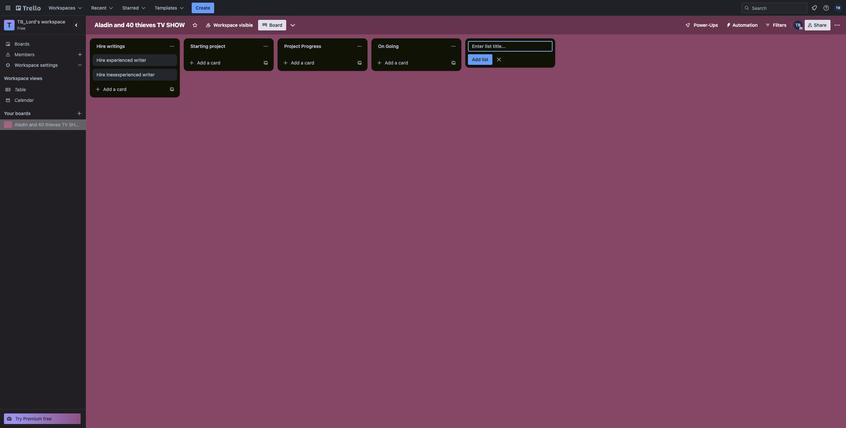 Task type: vqa. For each thing, say whether or not it's contained in the screenshot.
sm icon within the Move "link"
no



Task type: describe. For each thing, give the bounding box(es) containing it.
add list
[[472, 57, 489, 62]]

create from template… image for on going
[[451, 60, 457, 66]]

a for writings
[[113, 86, 116, 92]]

starting project
[[191, 43, 226, 49]]

experienced
[[107, 57, 133, 63]]

0 notifications image
[[811, 4, 819, 12]]

workspace navigation collapse icon image
[[72, 21, 81, 30]]

add a card button for progress
[[281, 58, 355, 68]]

try premium free
[[15, 416, 52, 421]]

hire for hire experienced writer
[[97, 57, 105, 63]]

views
[[30, 75, 42, 81]]

templates
[[155, 5, 177, 11]]

add a card for going
[[385, 60, 409, 66]]

hire experienced writer link
[[97, 57, 173, 64]]

cancel list editing image
[[496, 56, 503, 63]]

try premium free button
[[4, 414, 81, 424]]

create button
[[192, 3, 214, 13]]

add a card button for project
[[187, 58, 261, 68]]

back to home image
[[16, 3, 41, 13]]

1 vertical spatial aladin
[[15, 122, 28, 127]]

on going
[[378, 43, 399, 49]]

0 horizontal spatial aladin and 40 thieves tv show
[[15, 122, 83, 127]]

members link
[[0, 49, 86, 60]]

sm image
[[724, 20, 733, 29]]

Hire writings text field
[[93, 41, 165, 52]]

filters
[[774, 22, 787, 28]]

Project Progress text field
[[281, 41, 353, 52]]

your boards
[[4, 111, 31, 116]]

board link
[[258, 20, 287, 30]]

hire inexexperienced writer link
[[97, 71, 173, 78]]

tv inside aladin and 40 thieves tv show text box
[[157, 22, 165, 28]]

writer for hire experienced writer
[[134, 57, 146, 63]]

share button
[[805, 20, 831, 30]]

show menu image
[[835, 22, 841, 28]]

on
[[378, 43, 385, 49]]

settings
[[40, 62, 58, 68]]

workspace views
[[4, 75, 42, 81]]

recent
[[91, 5, 107, 11]]

going
[[386, 43, 399, 49]]

hire experienced writer
[[97, 57, 146, 63]]

add a card button for writings
[[93, 84, 167, 95]]

power-ups button
[[681, 20, 723, 30]]

show inside aladin and 40 thieves tv show link
[[69, 122, 83, 127]]

open information menu image
[[824, 5, 830, 11]]

search image
[[745, 5, 750, 11]]

workspace
[[41, 19, 65, 24]]

starred button
[[119, 3, 149, 13]]

t link
[[4, 20, 15, 30]]

free
[[43, 416, 52, 421]]

premium
[[23, 416, 42, 421]]

tb_lord's
[[17, 19, 40, 24]]

templates button
[[151, 3, 188, 13]]

1 vertical spatial thieves
[[45, 122, 61, 127]]

hire for hire writings
[[97, 43, 106, 49]]

card for progress
[[305, 60, 315, 66]]

this member is an admin of this board. image
[[800, 27, 803, 30]]

power-ups
[[695, 22, 719, 28]]

tb_lord's workspace link
[[17, 19, 65, 24]]

writings
[[107, 43, 125, 49]]

40 inside text box
[[126, 22, 134, 28]]

aladin and 40 thieves tv show inside text box
[[95, 22, 185, 28]]

add for starting project
[[197, 60, 206, 66]]

free
[[17, 26, 25, 31]]



Task type: locate. For each thing, give the bounding box(es) containing it.
card
[[211, 60, 221, 66], [305, 60, 315, 66], [399, 60, 409, 66], [117, 86, 127, 92]]

1 horizontal spatial tv
[[157, 22, 165, 28]]

add a card down inexexperienced
[[103, 86, 127, 92]]

2 vertical spatial workspace
[[4, 75, 29, 81]]

tb_lord's workspace free
[[17, 19, 65, 31]]

add list button
[[468, 54, 493, 65]]

1 vertical spatial workspace
[[15, 62, 39, 68]]

writer down the hire experienced writer link
[[143, 72, 155, 77]]

a down starting project
[[207, 60, 210, 66]]

add for on going
[[385, 60, 394, 66]]

writer for hire inexexperienced writer
[[143, 72, 155, 77]]

starting
[[191, 43, 209, 49]]

aladin and 40 thieves tv show
[[95, 22, 185, 28], [15, 122, 83, 127]]

aladin down 'recent' popup button
[[95, 22, 113, 28]]

a for going
[[395, 60, 398, 66]]

hire down hire writings
[[97, 57, 105, 63]]

workspace for workspace settings
[[15, 62, 39, 68]]

a for project
[[207, 60, 210, 66]]

add a card
[[197, 60, 221, 66], [291, 60, 315, 66], [385, 60, 409, 66], [103, 86, 127, 92]]

1 hire from the top
[[97, 43, 106, 49]]

workspace for workspace views
[[4, 75, 29, 81]]

workspace left visible
[[214, 22, 238, 28]]

add down on going
[[385, 60, 394, 66]]

project
[[285, 43, 300, 49]]

tv
[[157, 22, 165, 28], [62, 122, 68, 127]]

Enter list title… text field
[[468, 41, 553, 52]]

t
[[7, 21, 11, 29]]

2 hire from the top
[[97, 57, 105, 63]]

show inside aladin and 40 thieves tv show text box
[[167, 22, 185, 28]]

0 vertical spatial aladin and 40 thieves tv show
[[95, 22, 185, 28]]

share
[[815, 22, 827, 28]]

starred
[[123, 5, 139, 11]]

card for project
[[211, 60, 221, 66]]

add a card down project progress
[[291, 60, 315, 66]]

1 vertical spatial tv
[[62, 122, 68, 127]]

table link
[[15, 86, 82, 93]]

0 vertical spatial hire
[[97, 43, 106, 49]]

add a card button
[[187, 58, 261, 68], [281, 58, 355, 68], [375, 58, 449, 68], [93, 84, 167, 95]]

writer
[[134, 57, 146, 63], [143, 72, 155, 77]]

aladin inside text box
[[95, 22, 113, 28]]

Board name text field
[[91, 20, 188, 30]]

ups
[[710, 22, 719, 28]]

add a card button down the project progress text box
[[281, 58, 355, 68]]

a
[[207, 60, 210, 66], [301, 60, 304, 66], [395, 60, 398, 66], [113, 86, 116, 92]]

0 vertical spatial show
[[167, 22, 185, 28]]

hire writings
[[97, 43, 125, 49]]

40 down your boards with 1 items element
[[38, 122, 44, 127]]

add down inexexperienced
[[103, 86, 112, 92]]

workspace
[[214, 22, 238, 28], [15, 62, 39, 68], [4, 75, 29, 81]]

workspace down members at top left
[[15, 62, 39, 68]]

add board image
[[77, 111, 82, 116]]

workspace settings button
[[0, 60, 86, 70]]

writer inside the hire experienced writer link
[[134, 57, 146, 63]]

card for writings
[[117, 86, 127, 92]]

workspace visible
[[214, 22, 253, 28]]

aladin and 40 thieves tv show link
[[15, 121, 83, 128]]

create from template… image
[[357, 60, 363, 66]]

aladin and 40 thieves tv show down starred dropdown button
[[95, 22, 185, 28]]

a for progress
[[301, 60, 304, 66]]

power-
[[695, 22, 710, 28]]

workspace settings
[[15, 62, 58, 68]]

add a card for project
[[197, 60, 221, 66]]

add for hire writings
[[103, 86, 112, 92]]

workspace for workspace visible
[[214, 22, 238, 28]]

1 vertical spatial hire
[[97, 57, 105, 63]]

your
[[4, 111, 14, 116]]

Search field
[[750, 3, 808, 13]]

1 horizontal spatial thieves
[[135, 22, 156, 28]]

0 vertical spatial tv
[[157, 22, 165, 28]]

tv inside aladin and 40 thieves tv show link
[[62, 122, 68, 127]]

boards link
[[0, 39, 86, 49]]

1 vertical spatial and
[[29, 122, 37, 127]]

recent button
[[87, 3, 117, 13]]

workspaces button
[[45, 3, 86, 13]]

0 vertical spatial and
[[114, 22, 125, 28]]

hire for hire inexexperienced writer
[[97, 72, 105, 77]]

try
[[15, 416, 22, 421]]

hire inexexperienced writer
[[97, 72, 155, 77]]

a down project progress
[[301, 60, 304, 66]]

2 horizontal spatial create from template… image
[[451, 60, 457, 66]]

tv down templates
[[157, 22, 165, 28]]

project progress
[[285, 43, 322, 49]]

boards
[[15, 41, 30, 47]]

add a card for progress
[[291, 60, 315, 66]]

create from template… image for hire writings
[[169, 87, 175, 92]]

show down the add board "icon"
[[69, 122, 83, 127]]

automation button
[[724, 20, 763, 30]]

and inside text box
[[114, 22, 125, 28]]

0 horizontal spatial 40
[[38, 122, 44, 127]]

1 horizontal spatial aladin and 40 thieves tv show
[[95, 22, 185, 28]]

and
[[114, 22, 125, 28], [29, 122, 37, 127]]

automation
[[733, 22, 759, 28]]

thieves down starred dropdown button
[[135, 22, 156, 28]]

workspace up table
[[4, 75, 29, 81]]

tb_lord (tylerblack44) image
[[794, 21, 804, 30]]

list
[[482, 57, 489, 62]]

show
[[167, 22, 185, 28], [69, 122, 83, 127]]

and down starred
[[114, 22, 125, 28]]

card down inexexperienced
[[117, 86, 127, 92]]

add a card button for going
[[375, 58, 449, 68]]

calendar link
[[15, 97, 82, 104]]

thieves
[[135, 22, 156, 28], [45, 122, 61, 127]]

1 vertical spatial show
[[69, 122, 83, 127]]

card down on going text box
[[399, 60, 409, 66]]

workspace inside button
[[214, 22, 238, 28]]

add a card button down on going text box
[[375, 58, 449, 68]]

hire left inexexperienced
[[97, 72, 105, 77]]

and down your boards with 1 items element
[[29, 122, 37, 127]]

add for project progress
[[291, 60, 300, 66]]

1 horizontal spatial create from template… image
[[263, 60, 269, 66]]

a down going at top left
[[395, 60, 398, 66]]

1 horizontal spatial and
[[114, 22, 125, 28]]

workspace visible button
[[202, 20, 257, 30]]

add down project
[[291, 60, 300, 66]]

hire left writings
[[97, 43, 106, 49]]

0 vertical spatial thieves
[[135, 22, 156, 28]]

workspaces
[[49, 5, 75, 11]]

visible
[[239, 22, 253, 28]]

progress
[[302, 43, 322, 49]]

card down the project
[[211, 60, 221, 66]]

add a card button down hire inexexperienced writer
[[93, 84, 167, 95]]

primary element
[[0, 0, 847, 16]]

0 horizontal spatial thieves
[[45, 122, 61, 127]]

1 horizontal spatial show
[[167, 22, 185, 28]]

create from template… image
[[263, 60, 269, 66], [451, 60, 457, 66], [169, 87, 175, 92]]

customize views image
[[290, 22, 297, 28]]

create
[[196, 5, 210, 11]]

0 vertical spatial writer
[[134, 57, 146, 63]]

0 vertical spatial aladin
[[95, 22, 113, 28]]

filters button
[[764, 20, 789, 30]]

add down starting
[[197, 60, 206, 66]]

calendar
[[15, 97, 34, 103]]

3 hire from the top
[[97, 72, 105, 77]]

add a card down going at top left
[[385, 60, 409, 66]]

Starting project text field
[[187, 41, 259, 52]]

card down the progress
[[305, 60, 315, 66]]

add a card down starting project
[[197, 60, 221, 66]]

0 horizontal spatial and
[[29, 122, 37, 127]]

add inside add list button
[[472, 57, 481, 62]]

thieves down your boards with 1 items element
[[45, 122, 61, 127]]

workspace inside popup button
[[15, 62, 39, 68]]

members
[[15, 52, 35, 57]]

40
[[126, 22, 134, 28], [38, 122, 44, 127]]

add left list
[[472, 57, 481, 62]]

create from template… image for starting project
[[263, 60, 269, 66]]

add a card for writings
[[103, 86, 127, 92]]

show down templates dropdown button
[[167, 22, 185, 28]]

1 vertical spatial 40
[[38, 122, 44, 127]]

hire inside text box
[[97, 43, 106, 49]]

star or unstar board image
[[192, 22, 198, 28]]

0 horizontal spatial show
[[69, 122, 83, 127]]

1 horizontal spatial aladin
[[95, 22, 113, 28]]

table
[[15, 87, 26, 92]]

hire
[[97, 43, 106, 49], [97, 57, 105, 63], [97, 72, 105, 77]]

40 down starred
[[126, 22, 134, 28]]

1 horizontal spatial 40
[[126, 22, 134, 28]]

aladin
[[95, 22, 113, 28], [15, 122, 28, 127]]

your boards with 1 items element
[[4, 110, 67, 117]]

tyler black (tylerblack44) image
[[835, 4, 843, 12]]

inexexperienced
[[107, 72, 141, 77]]

project
[[210, 43, 226, 49]]

writer inside hire inexexperienced writer link
[[143, 72, 155, 77]]

0 horizontal spatial create from template… image
[[169, 87, 175, 92]]

0 vertical spatial 40
[[126, 22, 134, 28]]

On Going text field
[[375, 41, 447, 52]]

writer up hire inexexperienced writer link
[[134, 57, 146, 63]]

2 vertical spatial hire
[[97, 72, 105, 77]]

thieves inside text box
[[135, 22, 156, 28]]

a down inexexperienced
[[113, 86, 116, 92]]

aladin down boards
[[15, 122, 28, 127]]

add a card button down starting project text field
[[187, 58, 261, 68]]

boards
[[15, 111, 31, 116]]

board
[[270, 22, 283, 28]]

1 vertical spatial aladin and 40 thieves tv show
[[15, 122, 83, 127]]

0 horizontal spatial aladin
[[15, 122, 28, 127]]

tv down calendar link
[[62, 122, 68, 127]]

1 vertical spatial writer
[[143, 72, 155, 77]]

0 horizontal spatial tv
[[62, 122, 68, 127]]

card for going
[[399, 60, 409, 66]]

add
[[472, 57, 481, 62], [197, 60, 206, 66], [291, 60, 300, 66], [385, 60, 394, 66], [103, 86, 112, 92]]

aladin and 40 thieves tv show down your boards with 1 items element
[[15, 122, 83, 127]]

0 vertical spatial workspace
[[214, 22, 238, 28]]



